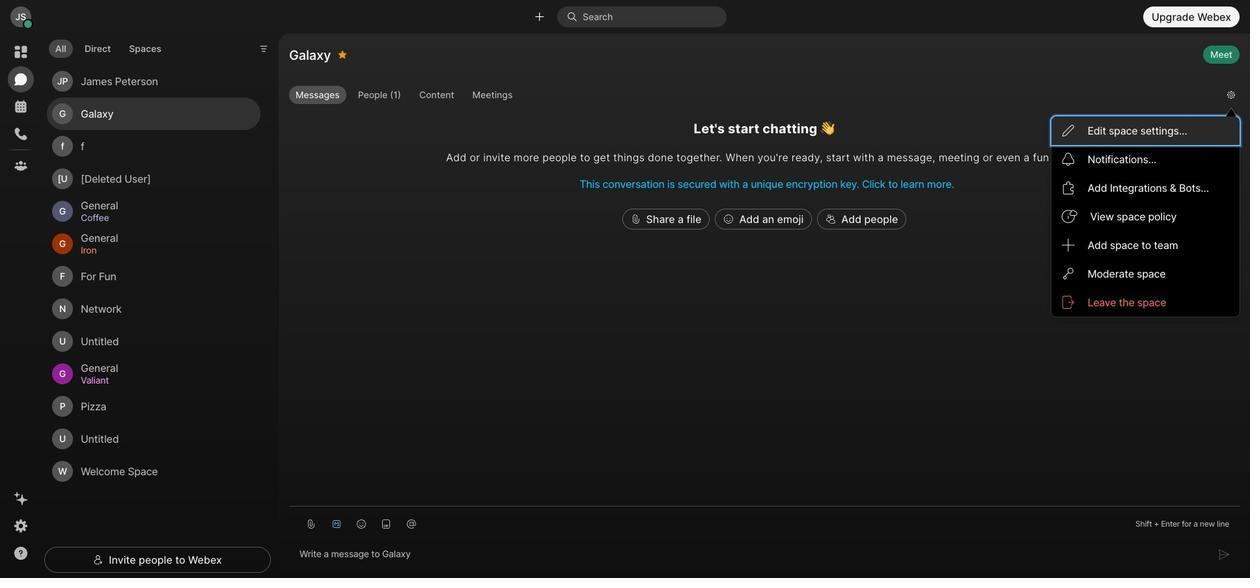 Task type: vqa. For each thing, say whether or not it's contained in the screenshot.
Settings icon
yes



Task type: locate. For each thing, give the bounding box(es) containing it.
edit_20 image
[[1062, 124, 1075, 137]]

file attachment image
[[306, 520, 316, 530]]

1 untitled list item from the top
[[47, 326, 260, 358]]

calls image
[[13, 126, 29, 142]]

galaxy list item
[[47, 98, 260, 130]]

dashboard image
[[13, 44, 29, 60]]

1 general list item from the top
[[47, 196, 260, 228]]

webex tab list
[[8, 39, 34, 179]]

2 general list item from the top
[[47, 228, 260, 261]]

help image
[[13, 546, 29, 562]]

1 horizontal spatial wrapper image
[[724, 215, 734, 225]]

0 horizontal spatial wrapper image
[[567, 12, 583, 22]]

valiant element
[[81, 374, 245, 388]]

filter by image
[[259, 44, 269, 54]]

wrapper image
[[24, 20, 33, 29], [631, 215, 641, 225], [826, 215, 836, 225], [93, 555, 104, 566]]

untitled list item
[[47, 326, 260, 358], [47, 424, 260, 456]]

markdown image
[[331, 520, 342, 530]]

group
[[289, 86, 1217, 107]]

0 vertical spatial untitled list item
[[47, 326, 260, 358]]

remove from favourites image
[[338, 44, 347, 65]]

view space settings image
[[1227, 84, 1236, 105]]

navigation
[[0, 34, 42, 579]]

0 vertical spatial wrapper image
[[567, 12, 583, 22]]

wrapper image
[[567, 12, 583, 22], [724, 215, 734, 225]]

messaging, has no new notifications image
[[13, 72, 29, 87]]

tab list
[[46, 32, 171, 62]]

what's new image
[[13, 492, 29, 507]]

general list item
[[47, 196, 260, 228], [47, 228, 260, 261], [47, 358, 260, 391]]

menu bar
[[1051, 116, 1240, 317]]

menu item
[[1051, 116, 1240, 145], [1051, 145, 1240, 174]]

untitled list item down "valiant" element
[[47, 424, 260, 456]]

for fun list item
[[47, 261, 260, 293]]

untitled list item up "valiant" element
[[47, 326, 260, 358]]

2 menu item from the top
[[1051, 145, 1240, 174]]

welcome space list item
[[47, 456, 260, 489]]

[deleted user] list item
[[47, 163, 260, 196]]

coffee element
[[81, 211, 245, 226]]

1 vertical spatial untitled list item
[[47, 424, 260, 456]]



Task type: describe. For each thing, give the bounding box(es) containing it.
1 vertical spatial wrapper image
[[724, 215, 734, 225]]

settings image
[[13, 519, 29, 535]]

connect people image
[[533, 11, 546, 23]]

meetings image
[[13, 99, 29, 115]]

1 menu item from the top
[[1051, 116, 1240, 145]]

3 general list item from the top
[[47, 358, 260, 391]]

network list item
[[47, 293, 260, 326]]

james peterson list item
[[47, 65, 260, 98]]

pizza list item
[[47, 391, 260, 424]]

f list item
[[47, 130, 260, 163]]

alert_20 image
[[1062, 153, 1075, 166]]

iron element
[[81, 244, 245, 258]]

2 untitled list item from the top
[[47, 424, 260, 456]]

teams, has no new notifications image
[[13, 158, 29, 174]]

message composer toolbar element
[[289, 507, 1240, 537]]

mention image
[[406, 520, 417, 530]]

gifs image
[[381, 520, 392, 530]]

emoji image
[[356, 520, 367, 530]]



